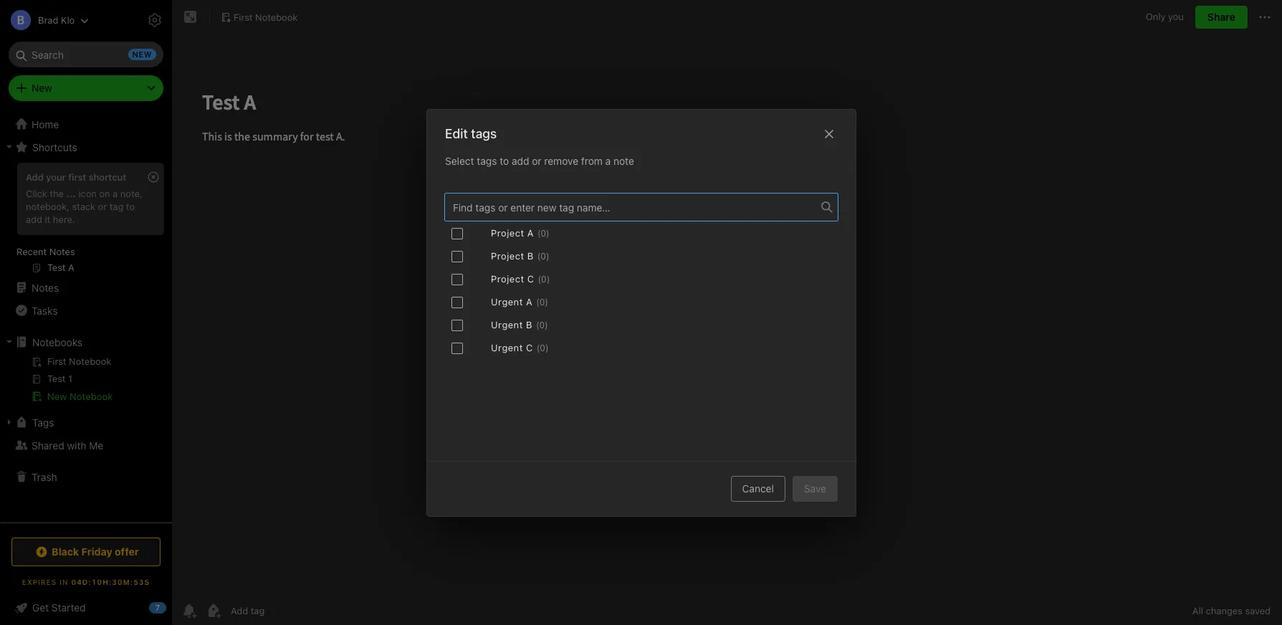 Task type: vqa. For each thing, say whether or not it's contained in the screenshot.
Start writing… TEXT BOX
no



Task type: describe. For each thing, give the bounding box(es) containing it.
urgent for urgent b
[[491, 319, 523, 330]]

new notebook button
[[0, 388, 171, 405]]

urgent b row
[[444, 314, 838, 337]]

close image
[[820, 125, 838, 142]]

only you
[[1146, 11, 1184, 22]]

urgent c row
[[444, 337, 838, 360]]

new button
[[9, 75, 163, 101]]

trash link
[[0, 465, 171, 488]]

edit tags
[[445, 126, 497, 141]]

( for project c
[[538, 273, 541, 284]]

shortcuts button
[[0, 135, 171, 158]]

changes
[[1206, 605, 1243, 617]]

add
[[26, 171, 44, 183]]

black friday offer
[[52, 546, 139, 558]]

notes link
[[0, 276, 171, 299]]

tree containing home
[[0, 113, 172, 522]]

project for project a
[[491, 227, 524, 238]]

( for project b
[[537, 251, 540, 261]]

row group inside 'select tags to add or remove from a note' element
[[444, 222, 838, 360]]

share
[[1208, 11, 1236, 23]]

with
[[67, 439, 86, 451]]

select tags to add or remove from a note
[[445, 154, 634, 167]]

) for urgent c
[[545, 342, 548, 353]]

notebook for new notebook
[[70, 391, 113, 402]]

stack
[[72, 201, 95, 212]]

first
[[68, 171, 86, 183]]

project for project c
[[491, 273, 524, 284]]

urgent for urgent c
[[491, 342, 523, 353]]

Search text field
[[19, 42, 153, 67]]

Select957 checkbox
[[451, 296, 463, 308]]

home
[[32, 118, 59, 130]]

first notebook button
[[216, 7, 303, 27]]

home link
[[0, 113, 172, 135]]

project b row
[[444, 245, 838, 268]]

save button
[[792, 476, 838, 501]]

first
[[234, 11, 253, 23]]

group inside tree
[[0, 158, 171, 282]]

black
[[52, 546, 79, 558]]

a for urgent a
[[526, 296, 532, 307]]

new for new notebook
[[47, 391, 67, 402]]

expand tags image
[[4, 417, 15, 428]]

remove
[[544, 154, 578, 167]]

1 horizontal spatial to
[[499, 154, 509, 167]]

0 for project c
[[541, 273, 546, 284]]

tags for edit
[[471, 126, 497, 141]]

or inside icon on a note, notebook, stack or tag to add it here.
[[98, 201, 107, 212]]

( for urgent b
[[536, 319, 539, 330]]

only
[[1146, 11, 1166, 22]]

) for urgent b
[[545, 319, 548, 330]]

0 for project b
[[540, 251, 546, 261]]

add inside icon on a note, notebook, stack or tag to add it here.
[[26, 213, 42, 225]]

click the ...
[[26, 188, 76, 199]]

Select954 checkbox
[[451, 228, 463, 239]]

icon on a note, notebook, stack or tag to add it here.
[[26, 188, 142, 225]]

offer
[[115, 546, 139, 558]]

project c ( 0 )
[[491, 273, 550, 284]]

friday
[[81, 546, 112, 558]]

tag
[[109, 201, 124, 212]]

add your first shortcut
[[26, 171, 126, 183]]

expand notebooks image
[[4, 336, 15, 348]]

1 vertical spatial notes
[[32, 281, 59, 294]]

notebooks link
[[0, 330, 171, 353]]

save
[[804, 482, 826, 494]]

0 vertical spatial a
[[605, 154, 611, 167]]

shortcut
[[89, 171, 126, 183]]

Select959 checkbox
[[451, 342, 463, 354]]

a inside icon on a note, notebook, stack or tag to add it here.
[[113, 188, 118, 199]]

your
[[46, 171, 66, 183]]

a for project a
[[527, 227, 534, 238]]

b for project b
[[527, 250, 534, 261]]



Task type: locate. For each thing, give the bounding box(es) containing it.
)
[[546, 228, 549, 238], [546, 251, 549, 261], [546, 273, 550, 284], [545, 296, 548, 307], [545, 319, 548, 330], [545, 342, 548, 353]]

notebooks
[[32, 336, 83, 348]]

0 vertical spatial to
[[499, 154, 509, 167]]

Find tags or enter new tag name… text field
[[445, 197, 821, 216]]

( up project b ( 0 )
[[537, 228, 541, 238]]

icon
[[78, 188, 97, 199]]

0 vertical spatial notebook
[[255, 11, 298, 23]]

all
[[1193, 605, 1204, 617]]

1 horizontal spatial add
[[511, 154, 529, 167]]

0 inside project c ( 0 )
[[541, 273, 546, 284]]

new up home in the left of the page
[[32, 82, 52, 94]]

edit
[[445, 126, 468, 141]]

b up project c ( 0 )
[[527, 250, 534, 261]]

( inside urgent c ( 0 )
[[536, 342, 540, 353]]

) inside urgent b ( 0 )
[[545, 319, 548, 330]]

group containing add your first shortcut
[[0, 158, 171, 282]]

1 vertical spatial tags
[[477, 154, 497, 167]]

to right select
[[499, 154, 509, 167]]

Select955 checkbox
[[451, 251, 463, 262]]

2 project from the top
[[491, 250, 524, 261]]

1 vertical spatial a
[[526, 296, 532, 307]]

0 for urgent b
[[539, 319, 545, 330]]

1 horizontal spatial a
[[605, 154, 611, 167]]

shared with me
[[32, 439, 103, 451]]

0 up project b ( 0 )
[[541, 228, 546, 238]]

or down on
[[98, 201, 107, 212]]

1 vertical spatial c
[[526, 342, 533, 353]]

c down urgent b ( 0 )
[[526, 342, 533, 353]]

) inside project c ( 0 )
[[546, 273, 550, 284]]

0 for project a
[[541, 228, 546, 238]]

1 vertical spatial or
[[98, 201, 107, 212]]

tree
[[0, 113, 172, 522]]

a
[[527, 227, 534, 238], [526, 296, 532, 307]]

notebook up tags button
[[70, 391, 113, 402]]

) down project c ( 0 )
[[545, 296, 548, 307]]

urgent a ( 0 )
[[491, 296, 548, 307]]

urgent c ( 0 )
[[491, 342, 548, 353]]

cancel button
[[731, 476, 785, 501]]

0 horizontal spatial add
[[26, 213, 42, 225]]

recent
[[16, 246, 47, 257]]

0 up project c ( 0 )
[[540, 251, 546, 261]]

0 for urgent a
[[539, 296, 545, 307]]

project for project b
[[491, 250, 524, 261]]

project
[[491, 227, 524, 238], [491, 250, 524, 261], [491, 273, 524, 284]]

to inside icon on a note, notebook, stack or tag to add it here.
[[126, 201, 135, 212]]

04d:10h:30m:53s
[[71, 578, 150, 586]]

notebook,
[[26, 201, 69, 212]]

shared with me link
[[0, 434, 171, 457]]

notebook
[[255, 11, 298, 23], [70, 391, 113, 402]]

) up the urgent a ( 0 )
[[546, 273, 550, 284]]

you
[[1169, 11, 1184, 22]]

( up urgent c ( 0 )
[[536, 319, 539, 330]]

tags right edit on the top of page
[[471, 126, 497, 141]]

select
[[445, 154, 474, 167]]

( inside project a ( 0 )
[[537, 228, 541, 238]]

urgent down the urgent a ( 0 )
[[491, 319, 523, 330]]

c down project b ( 0 )
[[527, 273, 534, 284]]

0
[[541, 228, 546, 238], [540, 251, 546, 261], [541, 273, 546, 284], [539, 296, 545, 307], [539, 319, 545, 330], [540, 342, 545, 353]]

tags button
[[0, 411, 171, 434]]

new
[[32, 82, 52, 94], [47, 391, 67, 402]]

( down urgent b ( 0 )
[[536, 342, 540, 353]]

1 vertical spatial urgent
[[491, 319, 523, 330]]

) up project c ( 0 )
[[546, 251, 549, 261]]

c
[[527, 273, 534, 284], [526, 342, 533, 353]]

0 inside urgent b ( 0 )
[[539, 319, 545, 330]]

or left remove
[[532, 154, 541, 167]]

( up the urgent a ( 0 )
[[538, 273, 541, 284]]

0 horizontal spatial notebook
[[70, 391, 113, 402]]

0 up urgent c ( 0 )
[[539, 319, 545, 330]]

to down note,
[[126, 201, 135, 212]]

0 for urgent c
[[540, 342, 545, 353]]

) inside project b ( 0 )
[[546, 251, 549, 261]]

cancel
[[742, 482, 774, 494]]

0 vertical spatial tags
[[471, 126, 497, 141]]

notebook inside new notebook button
[[70, 391, 113, 402]]

( for project a
[[537, 228, 541, 238]]

) inside project a ( 0 )
[[546, 228, 549, 238]]

on
[[99, 188, 110, 199]]

urgent up urgent b ( 0 )
[[491, 296, 523, 307]]

1 vertical spatial add
[[26, 213, 42, 225]]

) inside urgent c ( 0 )
[[545, 342, 548, 353]]

notebook right 'first'
[[255, 11, 298, 23]]

) inside the urgent a ( 0 )
[[545, 296, 548, 307]]

notes
[[49, 246, 75, 257], [32, 281, 59, 294]]

1 project from the top
[[491, 227, 524, 238]]

1 vertical spatial project
[[491, 250, 524, 261]]

a down project c ( 0 )
[[526, 296, 532, 307]]

expand note image
[[182, 9, 199, 26]]

0 inside project b ( 0 )
[[540, 251, 546, 261]]

0 inside the urgent a ( 0 )
[[539, 296, 545, 307]]

note
[[613, 154, 634, 167]]

add left remove
[[511, 154, 529, 167]]

urgent for urgent a
[[491, 296, 523, 307]]

c for urgent c
[[526, 342, 533, 353]]

urgent a row
[[444, 291, 838, 314]]

1 vertical spatial a
[[113, 188, 118, 199]]

project a ( 0 )
[[491, 227, 549, 238]]

1 vertical spatial new
[[47, 391, 67, 402]]

None search field
[[19, 42, 153, 67]]

0 up the urgent a ( 0 )
[[541, 273, 546, 284]]

urgent down urgent b ( 0 )
[[491, 342, 523, 353]]

tasks button
[[0, 299, 171, 322]]

recent notes
[[16, 246, 75, 257]]

0 vertical spatial c
[[527, 273, 534, 284]]

0 vertical spatial new
[[32, 82, 52, 94]]

) for project a
[[546, 228, 549, 238]]

0 inside urgent c ( 0 )
[[540, 342, 545, 353]]

project up the urgent a ( 0 )
[[491, 273, 524, 284]]

( for urgent a
[[536, 296, 539, 307]]

from
[[581, 154, 602, 167]]

) for project b
[[546, 251, 549, 261]]

notes right recent
[[49, 246, 75, 257]]

tasks
[[32, 304, 58, 317]]

tags
[[32, 416, 54, 428]]

b up urgent c ( 0 )
[[526, 319, 532, 330]]

in
[[60, 578, 68, 586]]

( inside project c ( 0 )
[[538, 273, 541, 284]]

1 vertical spatial to
[[126, 201, 135, 212]]

b
[[527, 250, 534, 261], [526, 319, 532, 330]]

expires
[[22, 578, 57, 586]]

) up project b ( 0 )
[[546, 228, 549, 238]]

( inside project b ( 0 )
[[537, 251, 540, 261]]

2 urgent from the top
[[491, 319, 523, 330]]

( up urgent b ( 0 )
[[536, 296, 539, 307]]

urgent
[[491, 296, 523, 307], [491, 319, 523, 330], [491, 342, 523, 353]]

) up urgent c ( 0 )
[[545, 319, 548, 330]]

black friday offer button
[[11, 538, 161, 566]]

Select958 checkbox
[[451, 319, 463, 331]]

) for urgent a
[[545, 296, 548, 307]]

...
[[66, 188, 76, 199]]

add a reminder image
[[181, 602, 198, 619]]

a right on
[[113, 188, 118, 199]]

( inside the urgent a ( 0 )
[[536, 296, 539, 307]]

me
[[89, 439, 103, 451]]

settings image
[[146, 11, 163, 29]]

2 vertical spatial urgent
[[491, 342, 523, 353]]

project b ( 0 )
[[491, 250, 549, 261]]

( for urgent c
[[536, 342, 540, 353]]

saved
[[1246, 605, 1271, 617]]

project c row
[[444, 268, 838, 291]]

1 vertical spatial notebook
[[70, 391, 113, 402]]

new notebook
[[47, 391, 113, 402]]

( up project c ( 0 )
[[537, 251, 540, 261]]

here.
[[53, 213, 75, 225]]

tags
[[471, 126, 497, 141], [477, 154, 497, 167]]

2 vertical spatial project
[[491, 273, 524, 284]]

it
[[45, 213, 50, 225]]

0 vertical spatial urgent
[[491, 296, 523, 307]]

3 urgent from the top
[[491, 342, 523, 353]]

all changes saved
[[1193, 605, 1271, 617]]

or
[[532, 154, 541, 167], [98, 201, 107, 212]]

project a row
[[444, 222, 838, 245]]

a up project b ( 0 )
[[527, 227, 534, 238]]

urgent b ( 0 )
[[491, 319, 548, 330]]

add tag image
[[205, 602, 222, 619]]

0 horizontal spatial to
[[126, 201, 135, 212]]

select tags to add or remove from a note element
[[427, 181, 856, 461]]

0 horizontal spatial or
[[98, 201, 107, 212]]

1 horizontal spatial or
[[532, 154, 541, 167]]

add left it
[[26, 213, 42, 225]]

notes up tasks
[[32, 281, 59, 294]]

note,
[[120, 188, 142, 199]]

trash
[[32, 471, 57, 483]]

project inside 'row'
[[491, 250, 524, 261]]

group
[[0, 158, 171, 282]]

new inside new notebook button
[[47, 391, 67, 402]]

note window element
[[172, 0, 1282, 625]]

Note Editor text field
[[172, 69, 1282, 596]]

b inside 'row'
[[527, 250, 534, 261]]

Select956 checkbox
[[451, 273, 463, 285]]

0 vertical spatial b
[[527, 250, 534, 261]]

new for new
[[32, 82, 52, 94]]

3 project from the top
[[491, 273, 524, 284]]

new up tags
[[47, 391, 67, 402]]

(
[[537, 228, 541, 238], [537, 251, 540, 261], [538, 273, 541, 284], [536, 296, 539, 307], [536, 319, 539, 330], [536, 342, 540, 353]]

0 vertical spatial a
[[527, 227, 534, 238]]

) for project c
[[546, 273, 550, 284]]

row group containing project a
[[444, 222, 838, 360]]

notebook inside first notebook "button"
[[255, 11, 298, 23]]

0 vertical spatial project
[[491, 227, 524, 238]]

shared
[[32, 439, 64, 451]]

expires in 04d:10h:30m:53s
[[22, 578, 150, 586]]

a left note
[[605, 154, 611, 167]]

) down urgent b ( 0 )
[[545, 342, 548, 353]]

0 down project c ( 0 )
[[539, 296, 545, 307]]

0 horizontal spatial a
[[113, 188, 118, 199]]

click
[[26, 188, 47, 199]]

b inside row
[[526, 319, 532, 330]]

0 inside project a ( 0 )
[[541, 228, 546, 238]]

notebook for first notebook
[[255, 11, 298, 23]]

1 vertical spatial b
[[526, 319, 532, 330]]

a
[[605, 154, 611, 167], [113, 188, 118, 199]]

shortcuts
[[32, 141, 77, 153]]

the
[[50, 188, 64, 199]]

tags for select
[[477, 154, 497, 167]]

0 down urgent b ( 0 )
[[540, 342, 545, 353]]

first notebook
[[234, 11, 298, 23]]

0 vertical spatial add
[[511, 154, 529, 167]]

project down project a ( 0 )
[[491, 250, 524, 261]]

to
[[499, 154, 509, 167], [126, 201, 135, 212]]

( inside urgent b ( 0 )
[[536, 319, 539, 330]]

b for urgent b
[[526, 319, 532, 330]]

c for project c
[[527, 273, 534, 284]]

1 urgent from the top
[[491, 296, 523, 307]]

row group
[[444, 222, 838, 360]]

0 vertical spatial notes
[[49, 246, 75, 257]]

new notebook group
[[0, 353, 171, 411]]

project up project b ( 0 )
[[491, 227, 524, 238]]

share button
[[1196, 6, 1248, 29]]

0 vertical spatial or
[[532, 154, 541, 167]]

tags right select
[[477, 154, 497, 167]]

add
[[511, 154, 529, 167], [26, 213, 42, 225]]

1 horizontal spatial notebook
[[255, 11, 298, 23]]

new inside the new popup button
[[32, 82, 52, 94]]



